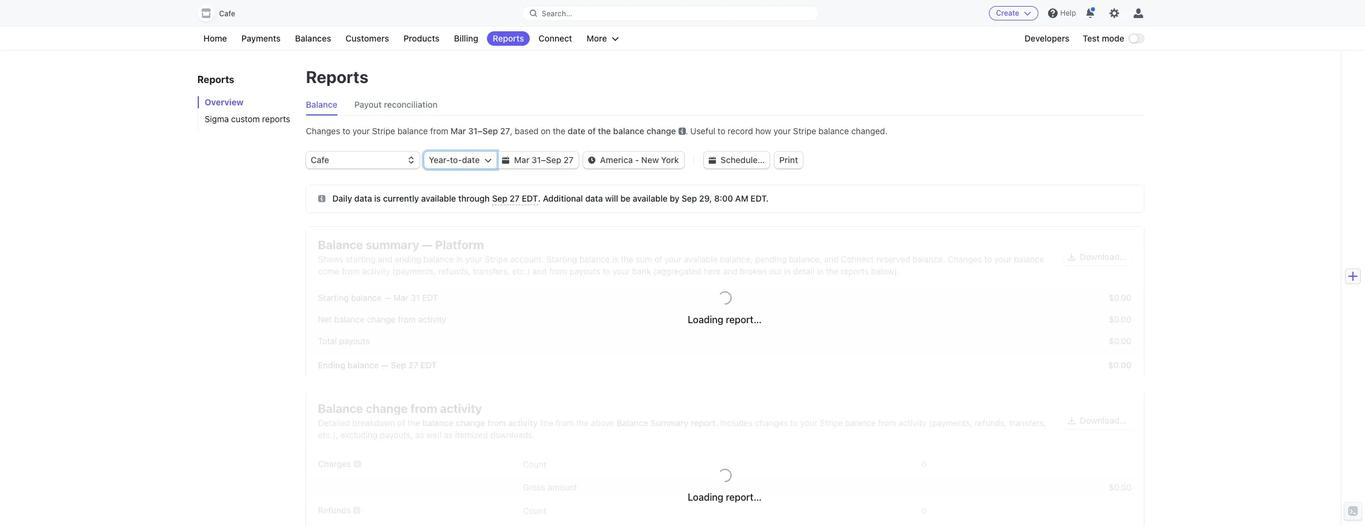 Task type: vqa. For each thing, say whether or not it's contained in the screenshot.
2nd 0 from the bottom of the grid containing Charges
yes



Task type: locate. For each thing, give the bounding box(es) containing it.
1 horizontal spatial data
[[585, 194, 603, 204]]

the down balance change from activity
[[408, 418, 420, 429]]

starting
[[547, 254, 577, 265], [318, 293, 349, 303]]

2 download… from the top
[[1080, 416, 1127, 426]]

1 row from the top
[[306, 288, 1144, 309]]

in right detail
[[817, 267, 824, 277]]

5 row from the top
[[306, 452, 1144, 478]]

0 horizontal spatial starting
[[318, 293, 349, 303]]

0 horizontal spatial mar
[[394, 293, 409, 303]]

1 horizontal spatial of
[[588, 126, 596, 136]]

is left currently
[[374, 194, 381, 204]]

1 count from the top
[[523, 460, 547, 470]]

0 vertical spatial grid
[[306, 288, 1144, 379]]

america - new york button
[[583, 152, 684, 169]]

loading report… for balance summary — platform
[[688, 315, 762, 326]]

payouts right total
[[339, 336, 370, 347]]

balance up "detailed" at the left bottom of page
[[318, 402, 363, 416]]

0 horizontal spatial of
[[398, 418, 405, 429]]

change
[[647, 126, 676, 136], [367, 315, 396, 325], [366, 402, 408, 416], [456, 418, 485, 429]]

1 loading from the top
[[688, 315, 724, 326]]

1 vertical spatial refunds,
[[975, 418, 1007, 429]]

1 horizontal spatial as
[[444, 431, 453, 441]]

0 vertical spatial connect
[[539, 33, 572, 43]]

2 loading from the top
[[688, 493, 724, 503]]

ending balance — sep 27 edt
[[318, 361, 437, 371]]

1 vertical spatial loading
[[688, 493, 724, 503]]

bank
[[632, 267, 651, 277]]

1 horizontal spatial .
[[686, 126, 688, 136]]

0 vertical spatial of
[[588, 126, 596, 136]]

1 vertical spatial edt
[[422, 293, 438, 303]]

edt left additional
[[522, 194, 538, 204]]

grid containing charges
[[306, 452, 1144, 527]]

1 vertical spatial .
[[538, 194, 541, 204]]

0 horizontal spatial reports
[[262, 114, 290, 124]]

the right on
[[553, 126, 566, 136]]

1 vertical spatial changes
[[948, 254, 982, 265]]

0 vertical spatial changes
[[306, 126, 340, 136]]

payouts left bank
[[570, 267, 601, 277]]

1 vertical spatial –
[[541, 155, 546, 165]]

mar down based
[[514, 155, 530, 165]]

includes
[[720, 418, 753, 429]]

in right out
[[784, 267, 791, 277]]

— up net balance change from activity
[[384, 293, 391, 303]]

stripe right the changes
[[820, 418, 843, 429]]

mar up net balance change from activity
[[394, 293, 409, 303]]

balance, up the broken
[[720, 254, 753, 265]]

1 horizontal spatial balance,
[[789, 254, 822, 265]]

0 vertical spatial 0
[[922, 460, 927, 470]]

by
[[670, 194, 680, 204]]

changed.
[[852, 126, 888, 136]]

2 balance, from the left
[[789, 254, 822, 265]]

3 row from the top
[[306, 331, 1144, 353]]

1 horizontal spatial changes
[[948, 254, 982, 265]]

1 vertical spatial 0 cell
[[728, 503, 927, 520]]

31 down ending
[[411, 293, 420, 303]]

count
[[523, 460, 547, 470], [523, 506, 547, 516]]

useful
[[691, 126, 716, 136]]

to inside . includes changes to your stripe balance from activity (payments, refunds, transfers, etc.), excluding payouts, as well as itemized downloads.
[[791, 418, 798, 429]]

refunds,
[[439, 267, 471, 277], [975, 418, 1007, 429]]

connect down search…
[[539, 33, 572, 43]]

stripe left account.
[[485, 254, 508, 265]]

2 vertical spatial —
[[381, 361, 389, 371]]

available left by
[[633, 194, 668, 204]]

detailed breakdown of the balance change from activity line from the above balance summary report
[[318, 418, 716, 429]]

1 0 from the top
[[922, 460, 927, 470]]

net
[[318, 315, 332, 325]]

reports up overview
[[197, 74, 234, 85]]

1 vertical spatial (payments,
[[929, 418, 973, 429]]

1 vertical spatial date
[[462, 155, 480, 165]]

charges
[[318, 459, 351, 470]]

. left additional
[[538, 194, 541, 204]]

row
[[306, 288, 1144, 309], [306, 309, 1144, 331], [306, 331, 1144, 353], [306, 353, 1144, 379], [306, 452, 1144, 478], [306, 478, 1144, 498], [306, 498, 1144, 525], [306, 525, 1144, 527]]

as
[[416, 431, 424, 441], [444, 431, 453, 441]]

svg image inside the schedule… button
[[709, 157, 716, 164]]

1 horizontal spatial in
[[784, 267, 791, 277]]

grid containing starting balance —
[[306, 288, 1144, 379]]

download… button for balance change from activity
[[1064, 413, 1132, 430]]

27 right through
[[510, 194, 520, 204]]

svg image for schedule…
[[709, 157, 716, 164]]

1 vertical spatial download… button
[[1064, 413, 1132, 430]]

sep down on
[[546, 155, 562, 165]]

sigma custom reports link
[[197, 113, 294, 125]]

etc.),
[[318, 431, 338, 441]]

change down starting balance — mar 31 edt
[[367, 315, 396, 325]]

1 0 cell from the top
[[728, 456, 927, 473]]

home link
[[197, 31, 233, 46]]

31 up year-to-date popup button
[[468, 126, 478, 136]]

change up itemized
[[456, 418, 485, 429]]

from inside . includes changes to your stripe balance from activity (payments, refunds, transfers, etc.), excluding payouts, as well as itemized downloads.
[[878, 418, 897, 429]]

count for refunds
[[523, 506, 547, 516]]

reports
[[262, 114, 290, 124], [841, 267, 869, 277]]

2 row from the top
[[306, 309, 1144, 331]]

edt up net balance change from activity
[[422, 293, 438, 303]]

$0.00
[[1109, 293, 1132, 303], [1109, 315, 1132, 325], [1109, 336, 1132, 347], [1109, 361, 1132, 371], [1109, 483, 1132, 493]]

more
[[587, 33, 607, 43]]

date right on
[[568, 126, 586, 136]]

1 download… from the top
[[1080, 252, 1127, 262]]

overview link
[[197, 96, 294, 109]]

. useful to record how your stripe balance changed.
[[686, 126, 888, 136]]

. inside . includes changes to your stripe balance from activity (payments, refunds, transfers, etc.), excluding payouts, as well as itemized downloads.
[[716, 418, 718, 429]]

is left "sum"
[[612, 254, 619, 265]]

payouts inside the balance summary — platform shows starting and ending balance in your stripe account. starting balance is the sum of your available balance, pending balance, and connect reserved balance. changes to your balance come from activity (payments, refunds, transfers, etc.) and from payouts to your bank (aggregated here and broken out in detail in the reports below).
[[570, 267, 601, 277]]

0 horizontal spatial payouts
[[339, 336, 370, 347]]

0 vertical spatial reports
[[262, 114, 290, 124]]

of
[[588, 126, 596, 136], [655, 254, 663, 265], [398, 418, 405, 429]]

balance change from activity
[[318, 402, 482, 416]]

1 vertical spatial reports
[[841, 267, 869, 277]]

0 horizontal spatial (payments,
[[393, 267, 436, 277]]

of up payouts,
[[398, 418, 405, 429]]

edt.
[[751, 194, 769, 204]]

transfers, inside the balance summary — platform shows starting and ending balance in your stripe account. starting balance is the sum of your available balance, pending balance, and connect reserved balance. changes to your balance come from activity (payments, refunds, transfers, etc.) and from payouts to your bank (aggregated here and broken out in detail in the reports below).
[[473, 267, 510, 277]]

svg image
[[502, 157, 510, 164], [588, 157, 595, 164], [318, 195, 325, 203], [1068, 254, 1076, 261]]

0 vertical spatial .
[[686, 126, 688, 136]]

1 horizontal spatial transfers,
[[1010, 418, 1047, 429]]

create button
[[989, 6, 1039, 21]]

detailed
[[318, 418, 350, 429]]

from
[[430, 126, 449, 136], [342, 267, 360, 277], [549, 267, 567, 277], [398, 315, 416, 325], [411, 402, 438, 416], [488, 418, 506, 429], [556, 418, 574, 429], [878, 418, 897, 429]]

0 horizontal spatial transfers,
[[473, 267, 510, 277]]

and
[[378, 254, 393, 265], [825, 254, 839, 265], [533, 267, 547, 277], [723, 267, 738, 277]]

0 vertical spatial download… button
[[1064, 249, 1132, 266]]

0 for charges
[[922, 460, 927, 470]]

products link
[[398, 31, 446, 46]]

to
[[343, 126, 350, 136], [718, 126, 726, 136], [985, 254, 993, 265], [603, 267, 611, 277], [791, 418, 798, 429]]

available left through
[[421, 194, 456, 204]]

27 up additional
[[564, 155, 574, 165]]

balance, up detail
[[789, 254, 822, 265]]

changes down balance link
[[306, 126, 340, 136]]

pending
[[755, 254, 787, 265]]

0 vertical spatial (payments,
[[393, 267, 436, 277]]

1 horizontal spatial svg image
[[709, 157, 716, 164]]

mar 31 – sep 27
[[514, 155, 574, 165]]

-
[[635, 155, 639, 165]]

0 vertical spatial —
[[422, 238, 433, 252]]

0 horizontal spatial date
[[462, 155, 480, 165]]

2 horizontal spatial in
[[817, 267, 824, 277]]

0 vertical spatial transfers,
[[473, 267, 510, 277]]

to right the changes
[[791, 418, 798, 429]]

balance inside the balance summary — platform shows starting and ending balance in your stripe account. starting balance is the sum of your available balance, pending balance, and connect reserved balance. changes to your balance come from activity (payments, refunds, transfers, etc.) and from payouts to your bank (aggregated here and broken out in detail in the reports below).
[[318, 238, 363, 252]]

the left above
[[576, 418, 589, 429]]

reports right the billing
[[493, 33, 524, 43]]

platform
[[435, 238, 484, 252]]

reports left below).
[[841, 267, 869, 277]]

net balance change from activity
[[318, 315, 447, 325]]

1 vertical spatial count
[[523, 506, 547, 516]]

mar up to-
[[451, 126, 466, 136]]

home
[[204, 33, 227, 43]]

2 horizontal spatial .
[[716, 418, 718, 429]]

count up "gross"
[[523, 460, 547, 470]]

balance up the shows
[[318, 238, 363, 252]]

svg image for year-to-date
[[485, 157, 492, 164]]

edt up balance change from activity
[[421, 361, 437, 371]]

to-
[[450, 155, 462, 165]]

payout reconciliation link
[[355, 96, 445, 116]]

1 vertical spatial connect
[[841, 254, 874, 265]]

your
[[353, 126, 370, 136], [774, 126, 791, 136], [466, 254, 483, 265], [665, 254, 682, 265], [995, 254, 1012, 265], [613, 267, 630, 277], [801, 418, 818, 429]]

2 horizontal spatial svg image
[[1068, 418, 1076, 425]]

1 vertical spatial loading report…
[[688, 493, 762, 503]]

data left will
[[585, 194, 603, 204]]

1 loading report… from the top
[[688, 315, 762, 326]]

2 0 cell from the top
[[728, 503, 927, 520]]

below).
[[872, 267, 900, 277]]

changes inside the balance summary — platform shows starting and ending balance in your stripe account. starting balance is the sum of your available balance, pending balance, and connect reserved balance. changes to your balance come from activity (payments, refunds, transfers, etc.) and from payouts to your bank (aggregated here and broken out in detail in the reports below).
[[948, 254, 982, 265]]

of right on
[[588, 126, 596, 136]]

0 horizontal spatial 31
[[411, 293, 420, 303]]

2 horizontal spatial 31
[[532, 155, 541, 165]]

0 cell for charges
[[728, 456, 927, 473]]

schedule… button
[[704, 152, 770, 169]]

— left platform on the top left of page
[[422, 238, 433, 252]]

daily
[[333, 194, 352, 204]]

balance left payout
[[306, 99, 338, 110]]

starting right account.
[[547, 254, 577, 265]]

7 row from the top
[[306, 498, 1144, 525]]

(payments, inside . includes changes to your stripe balance from activity (payments, refunds, transfers, etc.), excluding payouts, as well as itemized downloads.
[[929, 418, 973, 429]]

custom
[[231, 114, 260, 124]]

sep left ,
[[483, 126, 498, 136]]

0 vertical spatial report…
[[726, 315, 762, 326]]

0 vertical spatial is
[[374, 194, 381, 204]]

cell
[[728, 483, 927, 493]]

1 vertical spatial is
[[612, 254, 619, 265]]

payouts inside row
[[339, 336, 370, 347]]

mode
[[1102, 33, 1125, 43]]

. left includes
[[716, 418, 718, 429]]

loading report… for balance change from activity
[[688, 493, 762, 503]]

grid
[[306, 288, 1144, 379], [306, 452, 1144, 527]]

1 vertical spatial 0
[[922, 506, 927, 516]]

row containing refunds
[[306, 498, 1144, 525]]

. for includes
[[716, 418, 718, 429]]

row containing ending balance —
[[306, 353, 1144, 379]]

svg image inside america - new york button
[[588, 157, 595, 164]]

0 cell
[[728, 456, 927, 473], [728, 503, 927, 520]]

— for sep
[[381, 361, 389, 371]]

here
[[704, 267, 721, 277]]

svg image inside year-to-date popup button
[[485, 157, 492, 164]]

. left useful
[[686, 126, 688, 136]]

reports right "custom"
[[262, 114, 290, 124]]

grid for balance summary — platform
[[306, 288, 1144, 379]]

itemized
[[455, 431, 488, 441]]

1 horizontal spatial (payments,
[[929, 418, 973, 429]]

data right daily on the left top
[[354, 194, 372, 204]]

developers link
[[1019, 31, 1076, 46]]

0 for refunds
[[922, 506, 927, 516]]

date right 'year-'
[[462, 155, 480, 165]]

count down "gross"
[[523, 506, 547, 516]]

0 vertical spatial refunds,
[[439, 267, 471, 277]]

1 horizontal spatial reports
[[841, 267, 869, 277]]

payout
[[355, 99, 382, 110]]

0 vertical spatial loading report…
[[688, 315, 762, 326]]

sigma
[[205, 114, 229, 124]]

2 horizontal spatial available
[[684, 254, 718, 265]]

refunds, inside . includes changes to your stripe balance from activity (payments, refunds, transfers, etc.), excluding payouts, as well as itemized downloads.
[[975, 418, 1007, 429]]

1 vertical spatial transfers,
[[1010, 418, 1047, 429]]

(payments, inside the balance summary — platform shows starting and ending balance in your stripe account. starting balance is the sum of your available balance, pending balance, and connect reserved balance. changes to your balance come from activity (payments, refunds, transfers, etc.) and from payouts to your bank (aggregated here and broken out in detail in the reports below).
[[393, 267, 436, 277]]

is inside the balance summary — platform shows starting and ending balance in your stripe account. starting balance is the sum of your available balance, pending balance, and connect reserved balance. changes to your balance come from activity (payments, refunds, transfers, etc.) and from payouts to your bank (aggregated here and broken out in detail in the reports below).
[[612, 254, 619, 265]]

2 horizontal spatial reports
[[493, 33, 524, 43]]

— down net balance change from activity
[[381, 361, 389, 371]]

4 row from the top
[[306, 353, 1144, 379]]

1 horizontal spatial mar
[[451, 126, 466, 136]]

reserved
[[877, 254, 911, 265]]

total
[[318, 336, 337, 347]]

connect
[[539, 33, 572, 43], [841, 254, 874, 265]]

31 down on
[[532, 155, 541, 165]]

1 horizontal spatial connect
[[841, 254, 874, 265]]

payouts
[[570, 267, 601, 277], [339, 336, 370, 347]]

sep right through
[[492, 194, 508, 204]]

0 vertical spatial starting
[[547, 254, 577, 265]]

activity inside . includes changes to your stripe balance from activity (payments, refunds, transfers, etc.), excluding payouts, as well as itemized downloads.
[[899, 418, 927, 429]]

0 horizontal spatial as
[[416, 431, 424, 441]]

transfers, inside . includes changes to your stripe balance from activity (payments, refunds, transfers, etc.), excluding payouts, as well as itemized downloads.
[[1010, 418, 1047, 429]]

reports inside 'link'
[[262, 114, 290, 124]]

new
[[641, 155, 659, 165]]

stripe up print
[[793, 126, 817, 136]]

tab list
[[306, 96, 1144, 116]]

1 horizontal spatial 31
[[468, 126, 478, 136]]

to down balance link
[[343, 126, 350, 136]]

1 grid from the top
[[306, 288, 1144, 379]]

report
[[691, 418, 716, 429]]

change inside row
[[367, 315, 396, 325]]

payouts,
[[380, 431, 413, 441]]

2 loading report… from the top
[[688, 493, 762, 503]]

2 download… button from the top
[[1064, 413, 1132, 430]]

in down platform on the top left of page
[[456, 254, 463, 265]]

0 horizontal spatial reports
[[197, 74, 234, 85]]

1 vertical spatial grid
[[306, 452, 1144, 527]]

test mode
[[1083, 33, 1125, 43]]

starting
[[346, 254, 376, 265]]

1 horizontal spatial payouts
[[570, 267, 601, 277]]

2 vertical spatial .
[[716, 418, 718, 429]]

activity inside the balance summary — platform shows starting and ending balance in your stripe account. starting balance is the sum of your available balance, pending balance, and connect reserved balance. changes to your balance come from activity (payments, refunds, transfers, etc.) and from payouts to your bank (aggregated here and broken out in detail in the reports below).
[[362, 267, 390, 277]]

1 vertical spatial of
[[655, 254, 663, 265]]

1 horizontal spatial starting
[[547, 254, 577, 265]]

sum
[[636, 254, 652, 265]]

reports up balance link
[[306, 67, 369, 87]]

count for charges
[[523, 460, 547, 470]]

1 vertical spatial payouts
[[339, 336, 370, 347]]

0 vertical spatial count
[[523, 460, 547, 470]]

. includes changes to your stripe balance from activity (payments, refunds, transfers, etc.), excluding payouts, as well as itemized downloads.
[[318, 418, 1047, 441]]

available up here
[[684, 254, 718, 265]]

0 vertical spatial 0 cell
[[728, 456, 927, 473]]

row containing starting balance —
[[306, 288, 1144, 309]]

1 vertical spatial —
[[384, 293, 391, 303]]

sep
[[483, 126, 498, 136], [546, 155, 562, 165], [492, 194, 508, 204], [682, 194, 697, 204], [391, 361, 406, 371]]

svg image
[[485, 157, 492, 164], [709, 157, 716, 164], [1068, 418, 1076, 425]]

(payments,
[[393, 267, 436, 277], [929, 418, 973, 429]]

connect up below).
[[841, 254, 874, 265]]

0 vertical spatial 31
[[468, 126, 478, 136]]

2 count from the top
[[523, 506, 547, 516]]

0 vertical spatial –
[[478, 126, 483, 136]]

1 download… button from the top
[[1064, 249, 1132, 266]]

2 grid from the top
[[306, 452, 1144, 527]]

,
[[510, 126, 513, 136]]

1 report… from the top
[[726, 315, 762, 326]]

0 horizontal spatial svg image
[[485, 157, 492, 164]]

2 vertical spatial 31
[[411, 293, 420, 303]]

2 report… from the top
[[726, 493, 762, 503]]

0 horizontal spatial data
[[354, 194, 372, 204]]

31
[[468, 126, 478, 136], [532, 155, 541, 165], [411, 293, 420, 303]]

0 vertical spatial edt
[[522, 194, 538, 204]]

2 0 from the top
[[922, 506, 927, 516]]

products
[[404, 33, 440, 43]]

changes right balance. on the right of page
[[948, 254, 982, 265]]

0 vertical spatial payouts
[[570, 267, 601, 277]]

as right well
[[444, 431, 453, 441]]

– down on
[[541, 155, 546, 165]]

1 vertical spatial report…
[[726, 493, 762, 503]]

of right "sum"
[[655, 254, 663, 265]]

– left ,
[[478, 126, 483, 136]]

your inside . includes changes to your stripe balance from activity (payments, refunds, transfers, etc.), excluding payouts, as well as itemized downloads.
[[801, 418, 818, 429]]

starting up net
[[318, 293, 349, 303]]

date
[[568, 126, 586, 136], [462, 155, 480, 165]]

2 vertical spatial mar
[[394, 293, 409, 303]]

loading
[[688, 315, 724, 326], [688, 493, 724, 503]]

0 vertical spatial loading
[[688, 315, 724, 326]]

balance inside tab list
[[306, 99, 338, 110]]

2 horizontal spatial of
[[655, 254, 663, 265]]

6 row from the top
[[306, 478, 1144, 498]]

1 vertical spatial mar
[[514, 155, 530, 165]]

ending
[[395, 254, 421, 265]]

reports inside "link"
[[493, 33, 524, 43]]

27
[[500, 126, 510, 136], [564, 155, 574, 165], [510, 194, 520, 204], [409, 361, 419, 371]]

0 horizontal spatial balance,
[[720, 254, 753, 265]]

Search… text field
[[523, 6, 819, 21]]

mar
[[451, 126, 466, 136], [514, 155, 530, 165], [394, 293, 409, 303]]

edt
[[522, 194, 538, 204], [422, 293, 438, 303], [421, 361, 437, 371]]

balance
[[306, 99, 338, 110], [318, 238, 363, 252], [318, 402, 363, 416], [617, 418, 649, 429]]

as left well
[[416, 431, 424, 441]]

1 vertical spatial download…
[[1080, 416, 1127, 426]]

0 vertical spatial date
[[568, 126, 586, 136]]

summary
[[651, 418, 689, 429]]

row containing charges
[[306, 452, 1144, 478]]

download… button
[[1064, 249, 1132, 266], [1064, 413, 1132, 430]]

— inside the balance summary — platform shows starting and ending balance in your stripe account. starting balance is the sum of your available balance, pending balance, and connect reserved balance. changes to your balance come from activity (payments, refunds, transfers, etc.) and from payouts to your bank (aggregated here and broken out in detail in the reports below).
[[422, 238, 433, 252]]



Task type: describe. For each thing, give the bounding box(es) containing it.
additional
[[543, 194, 583, 204]]

31 inside row
[[411, 293, 420, 303]]

connect inside the balance summary — platform shows starting and ending balance in your stripe account. starting balance is the sum of your available balance, pending balance, and connect reserved balance. changes to your balance come from activity (payments, refunds, transfers, etc.) and from payouts to your bank (aggregated here and broken out in detail in the reports below).
[[841, 254, 874, 265]]

8 row from the top
[[306, 525, 1144, 527]]

balances link
[[289, 31, 337, 46]]

balance for balance
[[306, 99, 338, 110]]

total payouts
[[318, 336, 370, 347]]

(aggregated
[[654, 267, 702, 277]]

sep up balance change from activity
[[391, 361, 406, 371]]

svg image for america - new york
[[588, 157, 595, 164]]

change up york
[[647, 126, 676, 136]]

the left "sum"
[[621, 254, 634, 265]]

year-to-date
[[429, 155, 480, 165]]

2 as from the left
[[444, 431, 453, 441]]

the up america
[[598, 126, 611, 136]]

0 horizontal spatial is
[[374, 194, 381, 204]]

. for useful
[[686, 126, 688, 136]]

date inside popup button
[[462, 155, 480, 165]]

edt for ending balance — sep 27 edt
[[421, 361, 437, 371]]

refunds, inside the balance summary — platform shows starting and ending balance in your stripe account. starting balance is the sum of your available balance, pending balance, and connect reserved balance. changes to your balance come from activity (payments, refunds, transfers, etc.) and from payouts to your bank (aggregated here and broken out in detail in the reports below).
[[439, 267, 471, 277]]

27 up balance change from activity
[[409, 361, 419, 371]]

breakdown
[[353, 418, 395, 429]]

— for mar
[[384, 293, 391, 303]]

cafe
[[219, 9, 235, 18]]

balance right above
[[617, 418, 649, 429]]

america
[[600, 155, 633, 165]]

gross
[[523, 483, 546, 493]]

2 horizontal spatial mar
[[514, 155, 530, 165]]

1 horizontal spatial –
[[541, 155, 546, 165]]

customers
[[346, 33, 389, 43]]

line
[[540, 418, 554, 429]]

stripe inside . includes changes to your stripe balance from activity (payments, refunds, transfers, etc.), excluding payouts, as well as itemized downloads.
[[820, 418, 843, 429]]

download… button for balance summary — platform
[[1064, 249, 1132, 266]]

edt for starting balance — mar 31 edt
[[422, 293, 438, 303]]

more button
[[581, 31, 625, 46]]

balance.
[[913, 254, 946, 265]]

svg image for download…
[[1068, 418, 1076, 425]]

well
[[427, 431, 442, 441]]

help
[[1061, 8, 1077, 17]]

download… for balance summary — platform
[[1080, 252, 1127, 262]]

1 horizontal spatial date
[[568, 126, 586, 136]]

print
[[780, 155, 799, 165]]

am
[[736, 194, 749, 204]]

tab list containing balance
[[306, 96, 1144, 116]]

row containing total payouts
[[306, 331, 1144, 353]]

svg image for download…
[[1068, 254, 1076, 261]]

york
[[661, 155, 679, 165]]

1 horizontal spatial available
[[633, 194, 668, 204]]

payout reconciliation
[[355, 99, 438, 110]]

reconciliation
[[384, 99, 438, 110]]

row containing gross amount
[[306, 478, 1144, 498]]

1 horizontal spatial reports
[[306, 67, 369, 87]]

excluding
[[341, 431, 378, 441]]

record
[[728, 126, 753, 136]]

sigma custom reports
[[205, 114, 290, 124]]

27 left based
[[500, 126, 510, 136]]

changes
[[755, 418, 788, 429]]

svg image for daily data is currently available through
[[318, 195, 325, 203]]

loading for balance summary — platform
[[688, 315, 724, 326]]

1 vertical spatial starting
[[318, 293, 349, 303]]

0 horizontal spatial changes
[[306, 126, 340, 136]]

1 balance, from the left
[[720, 254, 753, 265]]

search…
[[542, 9, 572, 18]]

create
[[997, 8, 1020, 17]]

how
[[756, 126, 772, 136]]

currently
[[383, 194, 419, 204]]

stripe inside the balance summary — platform shows starting and ending balance in your stripe account. starting balance is the sum of your available balance, pending balance, and connect reserved balance. changes to your balance come from activity (payments, refunds, transfers, etc.) and from payouts to your bank (aggregated here and broken out in detail in the reports below).
[[485, 254, 508, 265]]

cafe button
[[197, 5, 247, 22]]

balances
[[295, 33, 331, 43]]

help button
[[1044, 4, 1081, 23]]

date of the balance change
[[568, 126, 676, 136]]

print button
[[775, 152, 803, 169]]

customers link
[[340, 31, 395, 46]]

balance for balance summary — platform shows starting and ending balance in your stripe account. starting balance is the sum of your available balance, pending balance, and connect reserved balance. changes to your balance come from activity (payments, refunds, transfers, etc.) and from payouts to your bank (aggregated here and broken out in detail in the reports below).
[[318, 238, 363, 252]]

0 horizontal spatial –
[[478, 126, 483, 136]]

stripe down "payout reconciliation"
[[372, 126, 395, 136]]

shows
[[318, 254, 344, 265]]

change up breakdown
[[366, 402, 408, 416]]

reports loading completed element
[[306, 96, 1144, 527]]

0 horizontal spatial connect
[[539, 33, 572, 43]]

year-
[[429, 155, 450, 165]]

starting inside the balance summary — platform shows starting and ending balance in your stripe account. starting balance is the sum of your available balance, pending balance, and connect reserved balance. changes to your balance come from activity (payments, refunds, transfers, etc.) and from payouts to your bank (aggregated here and broken out in detail in the reports below).
[[547, 254, 577, 265]]

the right detail
[[826, 267, 839, 277]]

come
[[318, 267, 340, 277]]

overview
[[205, 97, 244, 107]]

based
[[515, 126, 539, 136]]

of inside the balance summary — platform shows starting and ending balance in your stripe account. starting balance is the sum of your available balance, pending balance, and connect reserved balance. changes to your balance come from activity (payments, refunds, transfers, etc.) and from payouts to your bank (aggregated here and broken out in detail in the reports below).
[[655, 254, 663, 265]]

Search… search field
[[523, 6, 819, 21]]

— for platform
[[422, 238, 433, 252]]

changes to your stripe balance from mar 31 – sep 27 , based on the
[[306, 126, 566, 136]]

reports link
[[487, 31, 530, 46]]

billing link
[[448, 31, 485, 46]]

to right balance. on the right of page
[[985, 254, 993, 265]]

0 horizontal spatial in
[[456, 254, 463, 265]]

through
[[458, 194, 490, 204]]

row containing net balance change from activity
[[306, 309, 1144, 331]]

0 horizontal spatial available
[[421, 194, 456, 204]]

payments link
[[236, 31, 287, 46]]

balance for balance change from activity
[[318, 402, 363, 416]]

america - new york
[[600, 155, 679, 165]]

$0.00 cell
[[933, 483, 1132, 493]]

29,
[[700, 194, 712, 204]]

sep right by
[[682, 194, 697, 204]]

grid for balance change from activity
[[306, 452, 1144, 527]]

1 as from the left
[[416, 431, 424, 441]]

developers
[[1025, 33, 1070, 43]]

balance link
[[306, 96, 345, 116]]

balance inside . includes changes to your stripe balance from activity (payments, refunds, transfers, etc.), excluding payouts, as well as itemized downloads.
[[846, 418, 876, 429]]

on
[[541, 126, 551, 136]]

broken
[[740, 267, 767, 277]]

will
[[605, 194, 619, 204]]

available inside the balance summary — platform shows starting and ending balance in your stripe account. starting balance is the sum of your available balance, pending balance, and connect reserved balance. changes to your balance come from activity (payments, refunds, transfers, etc.) and from payouts to your bank (aggregated here and broken out in detail in the reports below).
[[684, 254, 718, 265]]

report… for balance summary — platform
[[726, 315, 762, 326]]

test
[[1083, 33, 1100, 43]]

2 data from the left
[[585, 194, 603, 204]]

balance summary — platform shows starting and ending balance in your stripe account. starting balance is the sum of your available balance, pending balance, and connect reserved balance. changes to your balance come from activity (payments, refunds, transfers, etc.) and from payouts to your bank (aggregated here and broken out in detail in the reports below).
[[318, 238, 1045, 277]]

gross amount
[[523, 483, 577, 493]]

8:00
[[715, 194, 733, 204]]

year-to-date button
[[424, 152, 497, 169]]

downloads.
[[491, 431, 535, 441]]

reports inside the balance summary — platform shows starting and ending balance in your stripe account. starting balance is the sum of your available balance, pending balance, and connect reserved balance. changes to your balance come from activity (payments, refunds, transfers, etc.) and from payouts to your bank (aggregated here and broken out in detail in the reports below).
[[841, 267, 869, 277]]

loading for balance change from activity
[[688, 493, 724, 503]]

etc.)
[[512, 267, 530, 277]]

1 vertical spatial 31
[[532, 155, 541, 165]]

amount
[[548, 483, 577, 493]]

daily data is currently available through sep 27 edt . additional data will be available by sep 29, 8:00 am edt.
[[333, 194, 769, 204]]

0 horizontal spatial .
[[538, 194, 541, 204]]

0 cell for refunds
[[728, 503, 927, 520]]

summary
[[366, 238, 419, 252]]

account.
[[510, 254, 544, 265]]

1 data from the left
[[354, 194, 372, 204]]

report… for balance change from activity
[[726, 493, 762, 503]]

2 vertical spatial of
[[398, 418, 405, 429]]

0 vertical spatial mar
[[451, 126, 466, 136]]

billing
[[454, 33, 478, 43]]

to right useful
[[718, 126, 726, 136]]

download… for balance change from activity
[[1080, 416, 1127, 426]]

to left bank
[[603, 267, 611, 277]]



